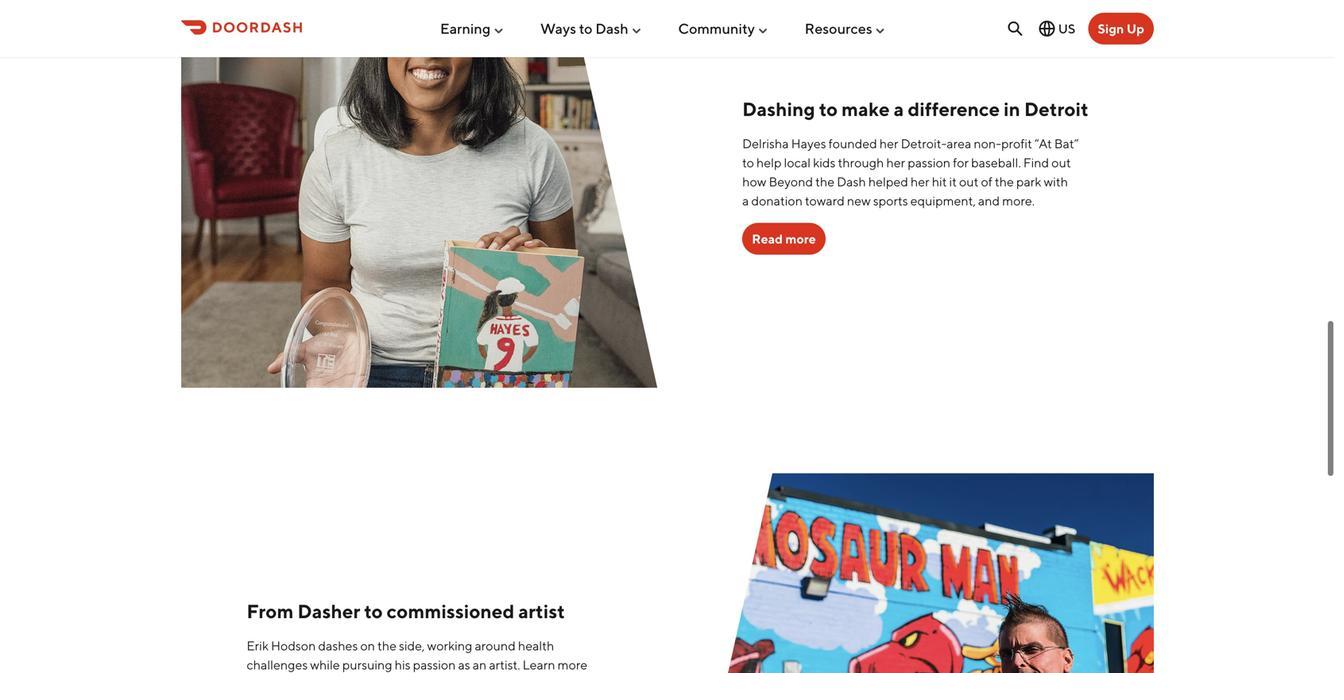 Task type: vqa. For each thing, say whether or not it's contained in the screenshot.
'non-'
yes



Task type: describe. For each thing, give the bounding box(es) containing it.
passion inside delrisha hayes founded her detroit-area non-profit "at bat" to help local kids through her passion for baseball. find out how beyond the dash helped her hit it out of the park with a donation toward new sports equipment, and more.
[[908, 155, 951, 170]]

while
[[310, 658, 340, 673]]

up
[[1127, 21, 1145, 36]]

more
[[786, 232, 816, 247]]

through
[[838, 155, 885, 170]]

a inside delrisha hayes founded her detroit-area non-profit "at bat" to help local kids through her passion for baseball. find out how beyond the dash helped her hit it out of the park with a donation toward new sports equipment, and more.
[[743, 193, 749, 209]]

0 vertical spatial out
[[1052, 155, 1072, 170]]

kids
[[814, 155, 836, 170]]

to left make
[[820, 98, 838, 121]]

sign up button
[[1089, 13, 1155, 45]]

community
[[679, 20, 755, 37]]

ways to dash link
[[541, 14, 643, 43]]

help
[[757, 155, 782, 170]]

1 horizontal spatial the
[[816, 174, 835, 189]]

passion inside erik hodson dashes on the side, working around health challenges while pursuing his passion as an artist. learn mor
[[413, 658, 456, 673]]

resources
[[805, 20, 873, 37]]

ways to dash
[[541, 20, 629, 37]]

dashes
[[318, 639, 358, 654]]

dasher
[[298, 600, 360, 623]]

hodson
[[271, 639, 316, 654]]

with
[[1044, 174, 1069, 189]]

dx beyondthedash delrisha1 image
[[181, 0, 658, 388]]

0 horizontal spatial out
[[960, 174, 979, 189]]

area
[[947, 136, 972, 151]]

detroit
[[1025, 98, 1089, 121]]

an
[[473, 658, 487, 673]]

for
[[953, 155, 969, 170]]

dash inside delrisha hayes founded her detroit-area non-profit "at bat" to help local kids through her passion for baseball. find out how beyond the dash helped her hit it out of the park with a donation toward new sports equipment, and more.
[[837, 174, 867, 189]]

toward
[[806, 193, 845, 209]]

bat"
[[1055, 136, 1079, 151]]

new
[[848, 193, 871, 209]]

"at
[[1035, 136, 1053, 151]]

pursuing
[[342, 658, 392, 673]]

it
[[950, 174, 957, 189]]

artist.
[[489, 658, 521, 673]]

2 vertical spatial her
[[911, 174, 930, 189]]

equipment,
[[911, 193, 976, 209]]

founded
[[829, 136, 878, 151]]

0 vertical spatial a
[[894, 98, 904, 121]]

ways
[[541, 20, 577, 37]]

and
[[979, 193, 1000, 209]]

beyond
[[769, 174, 814, 189]]

sign
[[1098, 21, 1125, 36]]

to up on
[[364, 600, 383, 623]]

0 vertical spatial her
[[880, 136, 899, 151]]

erik
[[247, 639, 269, 654]]



Task type: locate. For each thing, give the bounding box(es) containing it.
from dasher to commissioned artist
[[247, 600, 565, 623]]

her left hit
[[911, 174, 930, 189]]

local
[[784, 155, 811, 170]]

2 horizontal spatial the
[[995, 174, 1015, 189]]

dx beyondthedash erik2 image
[[677, 474, 1155, 674]]

park
[[1017, 174, 1042, 189]]

out right it
[[960, 174, 979, 189]]

working
[[427, 639, 473, 654]]

as
[[458, 658, 470, 673]]

sign up
[[1098, 21, 1145, 36]]

resources link
[[805, 14, 887, 43]]

learn
[[523, 658, 556, 673]]

her up through in the top of the page
[[880, 136, 899, 151]]

dashing to make a difference in detroit
[[743, 98, 1089, 121]]

to right ways on the top of the page
[[579, 20, 593, 37]]

1 vertical spatial passion
[[413, 658, 456, 673]]

read
[[752, 232, 783, 247]]

delrisha
[[743, 136, 789, 151]]

on
[[360, 639, 375, 654]]

to up how
[[743, 155, 754, 170]]

0 horizontal spatial a
[[743, 193, 749, 209]]

more.
[[1003, 193, 1035, 209]]

her
[[880, 136, 899, 151], [887, 155, 906, 170], [911, 174, 930, 189]]

0 vertical spatial dash
[[596, 20, 629, 37]]

to inside delrisha hayes founded her detroit-area non-profit "at bat" to help local kids through her passion for baseball. find out how beyond the dash helped her hit it out of the park with a donation toward new sports equipment, and more.
[[743, 155, 754, 170]]

challenges
[[247, 658, 308, 673]]

globe line image
[[1038, 19, 1057, 38]]

a down how
[[743, 193, 749, 209]]

0 horizontal spatial the
[[378, 639, 397, 654]]

his
[[395, 658, 411, 673]]

hayes
[[792, 136, 827, 151]]

non-
[[974, 136, 1002, 151]]

hit
[[932, 174, 947, 189]]

1 vertical spatial a
[[743, 193, 749, 209]]

0 horizontal spatial passion
[[413, 658, 456, 673]]

passion down working
[[413, 658, 456, 673]]

baseball.
[[972, 155, 1022, 170]]

1 horizontal spatial dash
[[837, 174, 867, 189]]

difference
[[908, 98, 1000, 121]]

out up the with
[[1052, 155, 1072, 170]]

0 vertical spatial passion
[[908, 155, 951, 170]]

a
[[894, 98, 904, 121], [743, 193, 749, 209]]

her up the 'helped'
[[887, 155, 906, 170]]

passion down detroit-
[[908, 155, 951, 170]]

us
[[1059, 21, 1076, 36]]

find
[[1024, 155, 1050, 170]]

1 vertical spatial dash
[[837, 174, 867, 189]]

erik hodson dashes on the side, working around health challenges while pursuing his passion as an artist. learn mor
[[247, 639, 591, 674]]

the right on
[[378, 639, 397, 654]]

delrisha hayes founded her detroit-area non-profit "at bat" to help local kids through her passion for baseball. find out how beyond the dash helped her hit it out of the park with a donation toward new sports equipment, and more.
[[743, 136, 1079, 209]]

a right make
[[894, 98, 904, 121]]

1 vertical spatial out
[[960, 174, 979, 189]]

to
[[579, 20, 593, 37], [820, 98, 838, 121], [743, 155, 754, 170], [364, 600, 383, 623]]

earning
[[440, 20, 491, 37]]

1 horizontal spatial out
[[1052, 155, 1072, 170]]

sports
[[874, 193, 909, 209]]

detroit-
[[901, 136, 947, 151]]

dash up new at the right top of page
[[837, 174, 867, 189]]

passion
[[908, 155, 951, 170], [413, 658, 456, 673]]

of
[[982, 174, 993, 189]]

artist
[[519, 600, 565, 623]]

the up "toward"
[[816, 174, 835, 189]]

1 vertical spatial her
[[887, 155, 906, 170]]

profit
[[1002, 136, 1033, 151]]

donation
[[752, 193, 803, 209]]

health
[[518, 639, 555, 654]]

read more
[[752, 232, 816, 247]]

dash right ways on the top of the page
[[596, 20, 629, 37]]

in
[[1004, 98, 1021, 121]]

how
[[743, 174, 767, 189]]

out
[[1052, 155, 1072, 170], [960, 174, 979, 189]]

commissioned
[[387, 600, 515, 623]]

dashing
[[743, 98, 816, 121]]

the right 'of'
[[995, 174, 1015, 189]]

make
[[842, 98, 890, 121]]

earning link
[[440, 14, 505, 43]]

side,
[[399, 639, 425, 654]]

from
[[247, 600, 294, 623]]

the
[[816, 174, 835, 189], [995, 174, 1015, 189], [378, 639, 397, 654]]

the inside erik hodson dashes on the side, working around health challenges while pursuing his passion as an artist. learn mor
[[378, 639, 397, 654]]

1 horizontal spatial a
[[894, 98, 904, 121]]

around
[[475, 639, 516, 654]]

0 horizontal spatial dash
[[596, 20, 629, 37]]

1 horizontal spatial passion
[[908, 155, 951, 170]]

dash
[[596, 20, 629, 37], [837, 174, 867, 189]]

community link
[[679, 14, 770, 43]]

helped
[[869, 174, 909, 189]]

read more link
[[743, 223, 826, 255]]



